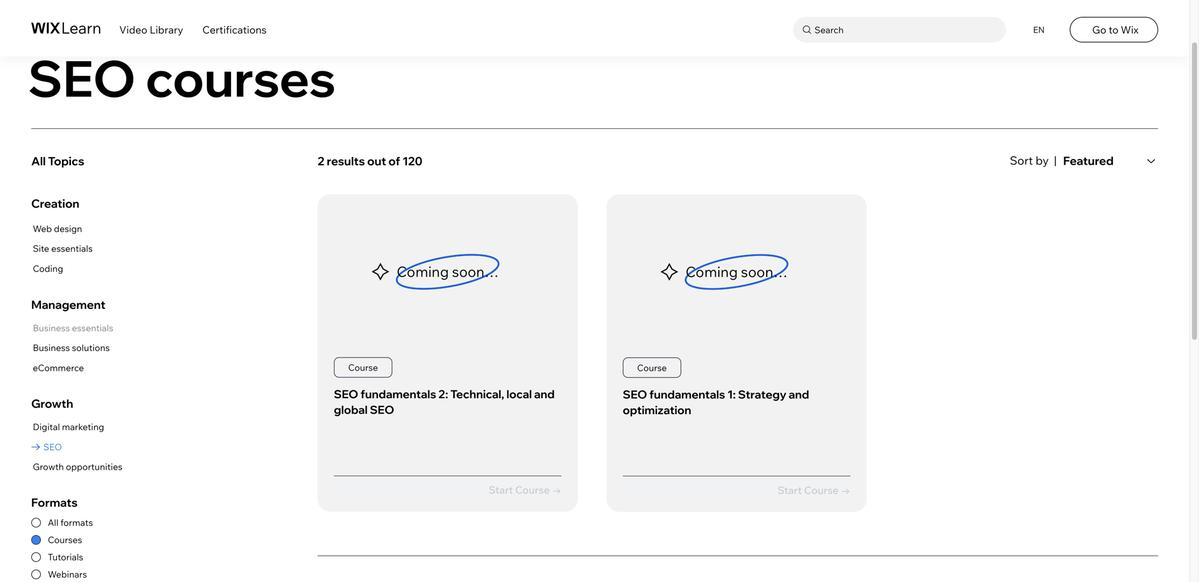 Task type: locate. For each thing, give the bounding box(es) containing it.
coming soon... image
[[318, 195, 577, 349], [607, 195, 866, 349]]

coding list item
[[31, 261, 93, 277]]

seo down video library
[[28, 46, 136, 109]]

all left topics on the left of the page
[[31, 154, 46, 168]]

growth inside growth opportunities button
[[33, 461, 64, 473]]

of
[[389, 154, 400, 168]]

formats
[[60, 518, 93, 529]]

and
[[534, 387, 555, 402], [789, 387, 810, 402]]

and right local
[[534, 387, 555, 402]]

list for management
[[31, 320, 113, 376]]

1 horizontal spatial coming soon... image
[[607, 195, 866, 349]]

go to wix
[[1093, 23, 1139, 36]]

seo fundamentals 1: strategy and optimization list item
[[607, 194, 867, 512]]

coming soon... image inside seo fundamentals 1: strategy and optimization list item
[[607, 195, 866, 349]]

wix
[[1121, 23, 1139, 36]]

fundamentals up optimization
[[650, 387, 725, 402]]

2:
[[439, 387, 448, 402]]

→
[[552, 484, 562, 497], [841, 484, 851, 497]]

and inside seo fundamentals 2: technical, local and global seo
[[534, 387, 555, 402]]

0 vertical spatial growth
[[31, 397, 73, 411]]

start for seo fundamentals 2: technical, local and global seo
[[489, 484, 513, 497]]

start course → for seo fundamentals 1: strategy and optimization
[[778, 484, 851, 497]]

coming soon... image for 1:
[[607, 195, 866, 349]]

1 and from the left
[[534, 387, 555, 402]]

technical,
[[451, 387, 504, 402]]

all
[[31, 154, 46, 168], [48, 518, 58, 529]]

sort by  |
[[1010, 153, 1057, 168]]

0 horizontal spatial start course → button
[[489, 484, 562, 498]]

seo up global
[[334, 387, 358, 402]]

seo up optimization
[[623, 387, 647, 402]]

site essentials button
[[31, 241, 93, 257]]

list containing digital marketing
[[31, 419, 123, 475]]

and right strategy
[[789, 387, 810, 402]]

seo inside "seo fundamentals 1: strategy and optimization"
[[623, 387, 647, 402]]

start course → button
[[489, 484, 562, 498], [778, 484, 851, 498]]

growth down seo 'button'
[[33, 461, 64, 473]]

coming soon... image inside seo fundamentals 2: technical, local and global seo list item
[[318, 195, 577, 349]]

1 horizontal spatial and
[[789, 387, 810, 402]]

all topics button
[[31, 147, 299, 176]]

local
[[507, 387, 532, 402]]

fundamentals
[[361, 387, 436, 402], [650, 387, 725, 402]]

formats group
[[31, 496, 299, 580]]

creation
[[31, 196, 79, 211]]

digital marketing list item
[[31, 419, 123, 435]]

growth up digital
[[31, 397, 73, 411]]

video
[[119, 23, 147, 36]]

0 horizontal spatial coming soon... image
[[318, 195, 577, 349]]

course
[[348, 362, 378, 373], [637, 362, 667, 374], [515, 484, 550, 497], [804, 484, 839, 497]]

start course → button inside seo fundamentals 1: strategy and optimization list item
[[778, 484, 851, 498]]

0 horizontal spatial and
[[534, 387, 555, 402]]

business solutions button
[[31, 340, 113, 356]]

1 fundamentals from the left
[[361, 387, 436, 402]]

start course →
[[489, 484, 562, 497], [778, 484, 851, 497]]

web design list item
[[31, 221, 93, 237]]

0 vertical spatial all
[[31, 154, 46, 168]]

start inside seo fundamentals 1: strategy and optimization list item
[[778, 484, 802, 497]]

all inside formats group
[[48, 518, 58, 529]]

seo for seo fundamentals 2: technical, local and global seo
[[334, 387, 358, 402]]

en button
[[1026, 17, 1051, 43]]

video
[[31, 21, 67, 35]]

1 horizontal spatial fundamentals
[[650, 387, 725, 402]]

start course → inside seo fundamentals 1: strategy and optimization list item
[[778, 484, 851, 497]]

video library link
[[119, 23, 183, 36]]

2 fundamentals from the left
[[650, 387, 725, 402]]

0 horizontal spatial all
[[31, 154, 46, 168]]

seo for seo fundamentals 1: strategy and optimization
[[623, 387, 647, 402]]

growth
[[31, 397, 73, 411], [33, 461, 64, 473]]

1 coming soon... image from the left
[[318, 195, 577, 349]]

start course → for seo fundamentals 2: technical, local and global seo
[[489, 484, 562, 497]]

1 horizontal spatial start
[[778, 484, 802, 497]]

seo down digital
[[43, 442, 62, 453]]

1 vertical spatial growth
[[33, 461, 64, 473]]

courses
[[48, 535, 82, 546]]

growth opportunities button
[[31, 459, 123, 475]]

web design button
[[31, 221, 93, 237]]

→ inside seo fundamentals 1: strategy and optimization list item
[[841, 484, 851, 497]]

0 horizontal spatial fundamentals
[[361, 387, 436, 402]]

→ inside seo fundamentals 2: technical, local and global seo list item
[[552, 484, 562, 497]]

0 horizontal spatial start course →
[[489, 484, 562, 497]]

start
[[489, 484, 513, 497], [778, 484, 802, 497]]

all down formats
[[48, 518, 58, 529]]

essentials
[[51, 243, 93, 254]]

en
[[1034, 24, 1045, 35]]

menu bar
[[0, 0, 1190, 56]]

start course → button inside seo fundamentals 2: technical, local and global seo list item
[[489, 484, 562, 498]]

start for seo fundamentals 1: strategy and optimization
[[778, 484, 802, 497]]

all inside button
[[31, 154, 46, 168]]

start inside seo fundamentals 2: technical, local and global seo list item
[[489, 484, 513, 497]]

list
[[318, 194, 1159, 512], [31, 221, 93, 277], [31, 320, 113, 376], [31, 419, 123, 475]]

business solutions
[[33, 342, 110, 354]]

2 and from the left
[[789, 387, 810, 402]]

digital marketing button
[[31, 419, 123, 435]]

filtered results region
[[318, 147, 1168, 583]]

coming soon... image for 2:
[[318, 195, 577, 349]]

1 horizontal spatial start course →
[[778, 484, 851, 497]]

list containing business solutions
[[31, 320, 113, 376]]

fundamentals inside "seo fundamentals 1: strategy and optimization"
[[650, 387, 725, 402]]

1 horizontal spatial all
[[48, 518, 58, 529]]

seo
[[28, 46, 136, 109], [334, 387, 358, 402], [623, 387, 647, 402], [370, 403, 394, 417], [43, 442, 62, 453]]

courses
[[146, 46, 336, 109]]

1 horizontal spatial start course → button
[[778, 484, 851, 498]]

results
[[327, 154, 365, 168]]

2 coming soon... image from the left
[[607, 195, 866, 349]]

digital marketing
[[33, 422, 104, 433]]

solutions
[[72, 342, 110, 354]]

list containing web design
[[31, 221, 93, 277]]

fundamentals inside seo fundamentals 2: technical, local and global seo
[[361, 387, 436, 402]]

1 vertical spatial all
[[48, 518, 58, 529]]

ecommerce list item
[[31, 360, 113, 376]]

site
[[33, 243, 49, 254]]

0 horizontal spatial start
[[489, 484, 513, 497]]

digital
[[33, 422, 60, 433]]

→ for seo fundamentals 1: strategy and optimization
[[841, 484, 851, 497]]

coding button
[[31, 261, 93, 277]]

filters navigation
[[31, 147, 299, 580]]

seo right global
[[370, 403, 394, 417]]

web design
[[33, 223, 82, 234]]

library
[[70, 21, 118, 35]]

go
[[1093, 23, 1107, 36]]

library
[[150, 23, 183, 36]]

list inside filtered results region
[[318, 194, 1159, 512]]

0 horizontal spatial →
[[552, 484, 562, 497]]

list item
[[31, 320, 113, 336]]

seo button
[[31, 439, 123, 455]]

certifications link
[[202, 23, 267, 36]]

out
[[367, 154, 386, 168]]

seo fundamentals 1: strategy and optimization
[[623, 387, 810, 417]]

start course → inside seo fundamentals 2: technical, local and global seo list item
[[489, 484, 562, 497]]

list containing seo fundamentals 2: technical, local and global seo
[[318, 194, 1159, 512]]

1 horizontal spatial →
[[841, 484, 851, 497]]

all for all formats
[[48, 518, 58, 529]]

fundamentals left 2:
[[361, 387, 436, 402]]

ecommerce
[[33, 362, 84, 374]]

strategy
[[738, 387, 787, 402]]

2 results out of 120
[[318, 154, 423, 168]]



Task type: describe. For each thing, give the bounding box(es) containing it.
growth opportunities list item
[[31, 459, 123, 475]]

certifications
[[202, 23, 267, 36]]

site essentials list item
[[31, 241, 93, 257]]

1:
[[728, 387, 736, 402]]

all for all topics
[[31, 154, 46, 168]]

menu bar containing video library
[[0, 0, 1190, 56]]

formats
[[31, 496, 78, 510]]

start course → button for seo fundamentals 2: technical, local and global seo
[[489, 484, 562, 498]]

business solutions list item
[[31, 340, 113, 356]]

seo fundamentals 2: technical, local and global seo
[[334, 387, 555, 417]]

fundamentals for 2:
[[361, 387, 436, 402]]

video library
[[31, 21, 118, 35]]

design
[[54, 223, 82, 234]]

sort
[[1010, 153, 1033, 168]]

start course → button for seo fundamentals 1: strategy and optimization
[[778, 484, 851, 498]]

→ for seo fundamentals 2: technical, local and global seo
[[552, 484, 562, 497]]

opportunities
[[66, 461, 123, 473]]

growth for growth
[[31, 397, 73, 411]]

ecommerce button
[[31, 360, 113, 376]]

growth opportunities
[[33, 461, 123, 473]]

list for growth
[[31, 419, 123, 475]]

web
[[33, 223, 52, 234]]

global
[[334, 403, 368, 417]]

|
[[1054, 153, 1057, 168]]

seo inside seo 'button'
[[43, 442, 62, 453]]

2
[[318, 154, 325, 168]]

Search text field
[[812, 22, 1003, 38]]

all topics
[[31, 154, 84, 168]]

seo for seo courses
[[28, 46, 136, 109]]

seo fundamentals 2: technical, local and global seo list item
[[318, 194, 578, 512]]

coding
[[33, 263, 63, 274]]

management
[[31, 298, 106, 312]]

fundamentals for 1:
[[650, 387, 725, 402]]

tutorials
[[48, 552, 83, 563]]

growth for growth opportunities
[[33, 461, 64, 473]]

business
[[33, 342, 70, 354]]

go to wix link
[[1070, 17, 1159, 43]]

seo courses
[[28, 46, 336, 109]]

and inside "seo fundamentals 1: strategy and optimization"
[[789, 387, 810, 402]]

to
[[1109, 23, 1119, 36]]

all formats
[[48, 518, 93, 529]]

topics
[[48, 154, 84, 168]]

marketing
[[62, 422, 104, 433]]

seo list item
[[31, 439, 123, 455]]

optimization
[[623, 403, 692, 417]]

list for creation
[[31, 221, 93, 277]]

video library
[[119, 23, 183, 36]]

120
[[403, 154, 423, 168]]

site essentials
[[33, 243, 93, 254]]

webinars
[[48, 569, 87, 580]]



Task type: vqa. For each thing, say whether or not it's contained in the screenshot.
Start Course → in the the SEO fundamentals 2: Technical, local and global SEO list item
yes



